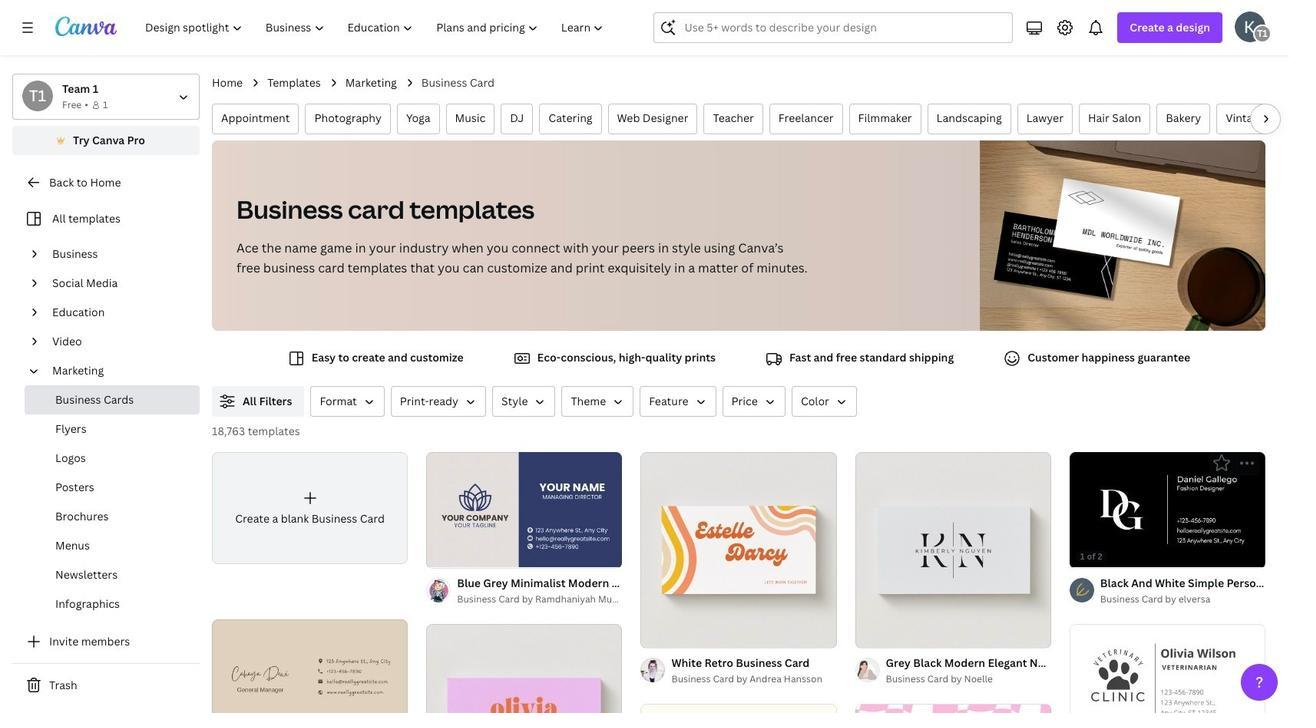 Task type: describe. For each thing, give the bounding box(es) containing it.
top level navigation element
[[135, 12, 617, 43]]

black and white simple personal business card image
[[1070, 453, 1266, 568]]

team 1 image
[[22, 81, 53, 111]]

orange modern fun photography business card image
[[426, 624, 622, 714]]

white retro business card image
[[641, 452, 837, 648]]

grey black modern elegant name initials monogram business card image
[[855, 452, 1051, 648]]

team 1 element inside switch to another team button
[[22, 81, 53, 111]]



Task type: locate. For each thing, give the bounding box(es) containing it.
team 1 image
[[1254, 25, 1272, 43]]

pink and white retro art director business card image
[[855, 705, 1051, 714]]

create a blank business card element
[[212, 452, 408, 564]]

Search search field
[[685, 13, 1003, 42]]

team 1 element
[[1254, 25, 1272, 43], [22, 81, 53, 111]]

cream and gray organic natural cosmetics single-side business card image
[[641, 705, 837, 714]]

kendall parks image
[[1235, 12, 1266, 42]]

1 vertical spatial team 1 element
[[22, 81, 53, 111]]

black and white dog cat veterinary clinic veterinarian single-side business card image
[[1070, 624, 1266, 714]]

None search field
[[654, 12, 1013, 43]]

0 horizontal spatial team 1 element
[[22, 81, 53, 111]]

0 vertical spatial team 1 element
[[1254, 25, 1272, 43]]

1 horizontal spatial team 1 element
[[1254, 25, 1272, 43]]

blue grey minimalist modern business card image
[[426, 453, 622, 568]]

brown  business card image
[[212, 620, 408, 714]]

Switch to another team button
[[12, 74, 200, 120]]



Task type: vqa. For each thing, say whether or not it's contained in the screenshot.
the to within Digital marketing How to optimize photo collages for social media and print
no



